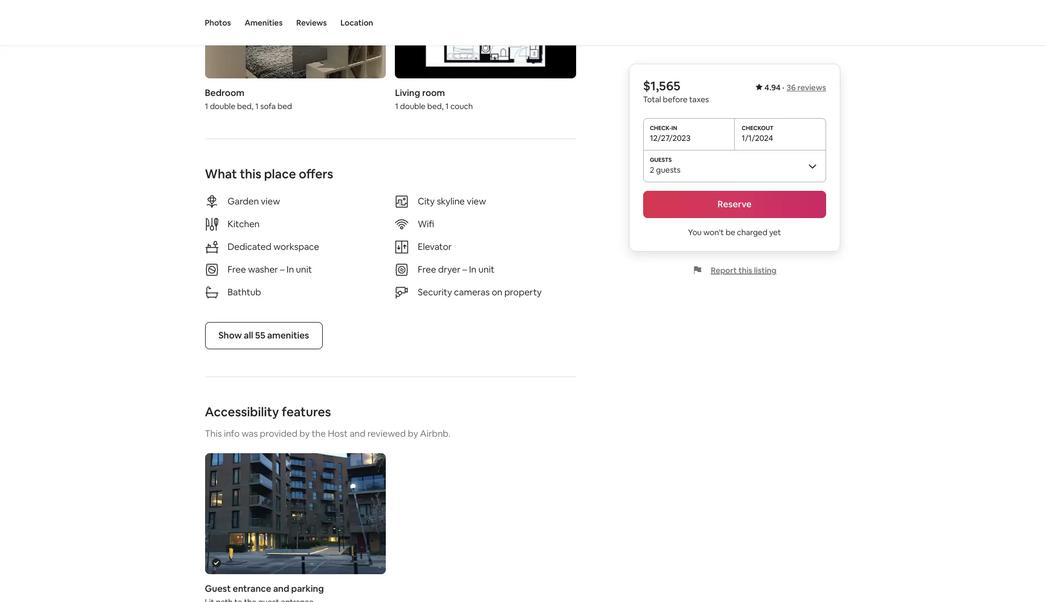Task type: vqa. For each thing, say whether or not it's contained in the screenshot.
Bedroom
yes



Task type: describe. For each thing, give the bounding box(es) containing it.
report this listing
[[712, 266, 777, 276]]

room
[[423, 87, 445, 99]]

charged
[[738, 227, 768, 238]]

location
[[341, 18, 373, 28]]

in for dryer
[[469, 264, 477, 276]]

this for report
[[739, 266, 753, 276]]

bed, inside living room 1 double bed, 1 couch
[[428, 101, 444, 112]]

security cameras on property
[[418, 287, 542, 299]]

55
[[255, 330, 265, 342]]

airbnb.
[[420, 428, 451, 440]]

show all 55 amenities
[[219, 330, 309, 342]]

this info was provided by the host and reviewed by airbnb.
[[205, 428, 451, 440]]

cameras
[[454, 287, 490, 299]]

4 1 from the left
[[446, 101, 449, 112]]

couch
[[451, 101, 473, 112]]

workspace
[[274, 241, 319, 253]]

·
[[783, 82, 785, 93]]

show all 55 amenities button
[[205, 323, 323, 350]]

2 1 from the left
[[255, 101, 259, 112]]

taxes
[[690, 94, 710, 105]]

2
[[651, 165, 655, 175]]

2 guests
[[651, 165, 681, 175]]

reviews
[[798, 82, 827, 93]]

bedroom 1 double bed, 1 sofa bed
[[205, 87, 292, 112]]

bed, inside bedroom 1 double bed, 1 sofa bed
[[237, 101, 254, 112]]

12/27/2023
[[651, 133, 691, 143]]

was
[[242, 428, 258, 440]]

garden view
[[228, 196, 280, 208]]

won't
[[704, 227, 725, 238]]

dedicated
[[228, 241, 272, 253]]

1 view from the left
[[261, 196, 280, 208]]

in for washer
[[287, 264, 294, 276]]

36 reviews button
[[788, 82, 827, 93]]

info
[[224, 428, 240, 440]]

you
[[689, 227, 703, 238]]

$1,565
[[644, 78, 681, 94]]

wifi
[[418, 219, 435, 231]]

living
[[395, 87, 421, 99]]

offers
[[299, 166, 334, 182]]

– for dryer
[[463, 264, 467, 276]]

what this place offers
[[205, 166, 334, 182]]

accessibility
[[205, 405, 279, 421]]

unit for free dryer – in unit
[[479, 264, 495, 276]]

2 view from the left
[[467, 196, 486, 208]]

guest
[[205, 583, 231, 595]]

photos button
[[205, 0, 231, 45]]

photos
[[205, 18, 231, 28]]

sofa
[[260, 101, 276, 112]]

double inside bedroom 1 double bed, 1 sofa bed
[[210, 101, 236, 112]]

all
[[244, 330, 253, 342]]

provided
[[260, 428, 298, 440]]

0 vertical spatial and
[[350, 428, 366, 440]]

city
[[418, 196, 435, 208]]

yet
[[770, 227, 782, 238]]

free for free washer – in unit
[[228, 264, 246, 276]]



Task type: locate. For each thing, give the bounding box(es) containing it.
bed, down the room
[[428, 101, 444, 112]]

3 1 from the left
[[395, 101, 399, 112]]

2 – from the left
[[463, 264, 467, 276]]

reviews
[[297, 18, 327, 28]]

in
[[287, 264, 294, 276], [469, 264, 477, 276]]

reserve button
[[644, 191, 827, 218]]

the
[[312, 428, 326, 440]]

location button
[[341, 0, 373, 45]]

1 horizontal spatial in
[[469, 264, 477, 276]]

1 left couch
[[446, 101, 449, 112]]

1 down living
[[395, 101, 399, 112]]

bedroom
[[205, 87, 245, 99]]

place
[[264, 166, 296, 182]]

this up garden view
[[240, 166, 262, 182]]

– right washer
[[280, 264, 285, 276]]

0 horizontal spatial bed,
[[237, 101, 254, 112]]

by left "the"
[[300, 428, 310, 440]]

2 free from the left
[[418, 264, 437, 276]]

free
[[228, 264, 246, 276], [418, 264, 437, 276]]

and
[[350, 428, 366, 440], [273, 583, 290, 595]]

view right 'garden'
[[261, 196, 280, 208]]

double down the bedroom
[[210, 101, 236, 112]]

features
[[282, 405, 331, 421]]

bed, left sofa
[[237, 101, 254, 112]]

1 horizontal spatial free
[[418, 264, 437, 276]]

$1,565 total before taxes
[[644, 78, 710, 105]]

lit path to the guest entrance, verified image image
[[205, 454, 386, 575], [205, 454, 386, 575]]

entrance
[[233, 583, 271, 595]]

washer
[[248, 264, 278, 276]]

security
[[418, 287, 452, 299]]

free washer – in unit
[[228, 264, 312, 276]]

reserve
[[718, 198, 753, 210]]

double
[[210, 101, 236, 112], [400, 101, 426, 112]]

0 horizontal spatial free
[[228, 264, 246, 276]]

be
[[727, 227, 736, 238]]

2 unit from the left
[[479, 264, 495, 276]]

2 double from the left
[[400, 101, 426, 112]]

this
[[240, 166, 262, 182], [739, 266, 753, 276]]

reviews button
[[297, 0, 327, 45]]

0 horizontal spatial and
[[273, 583, 290, 595]]

by left airbnb.
[[408, 428, 418, 440]]

by
[[300, 428, 310, 440], [408, 428, 418, 440]]

what
[[205, 166, 237, 182]]

1/1/2024
[[743, 133, 774, 143]]

and right host on the left
[[350, 428, 366, 440]]

– for washer
[[280, 264, 285, 276]]

guest entrance and parking
[[205, 583, 324, 595]]

1 vertical spatial and
[[273, 583, 290, 595]]

– right dryer
[[463, 264, 467, 276]]

before
[[664, 94, 688, 105]]

0 horizontal spatial this
[[240, 166, 262, 182]]

report
[[712, 266, 738, 276]]

36
[[788, 82, 797, 93]]

2 in from the left
[[469, 264, 477, 276]]

1 horizontal spatial and
[[350, 428, 366, 440]]

1 double from the left
[[210, 101, 236, 112]]

1 horizontal spatial double
[[400, 101, 426, 112]]

free left dryer
[[418, 264, 437, 276]]

dryer
[[438, 264, 461, 276]]

1 in from the left
[[287, 264, 294, 276]]

1 horizontal spatial unit
[[479, 264, 495, 276]]

unit down workspace
[[296, 264, 312, 276]]

listing
[[755, 266, 777, 276]]

host
[[328, 428, 348, 440]]

view right skyline
[[467, 196, 486, 208]]

2 guests button
[[644, 150, 827, 182]]

this left listing
[[739, 266, 753, 276]]

1 unit from the left
[[296, 264, 312, 276]]

total
[[644, 94, 662, 105]]

1 by from the left
[[300, 428, 310, 440]]

report this listing button
[[694, 266, 777, 276]]

1 horizontal spatial by
[[408, 428, 418, 440]]

1 horizontal spatial –
[[463, 264, 467, 276]]

free dryer – in unit
[[418, 264, 495, 276]]

unit
[[296, 264, 312, 276], [479, 264, 495, 276]]

skyline
[[437, 196, 465, 208]]

0 horizontal spatial –
[[280, 264, 285, 276]]

in up "cameras"
[[469, 264, 477, 276]]

in down workspace
[[287, 264, 294, 276]]

amenities
[[267, 330, 309, 342]]

living room 1 double bed, 1 couch
[[395, 87, 473, 112]]

0 horizontal spatial view
[[261, 196, 280, 208]]

2 by from the left
[[408, 428, 418, 440]]

show
[[219, 330, 242, 342]]

garden
[[228, 196, 259, 208]]

1 – from the left
[[280, 264, 285, 276]]

city skyline view
[[418, 196, 486, 208]]

accessibility features
[[205, 405, 331, 421]]

living room image
[[395, 0, 577, 79], [395, 0, 577, 79]]

4.94 · 36 reviews
[[766, 82, 827, 93]]

amenities
[[245, 18, 283, 28]]

unit for free washer – in unit
[[296, 264, 312, 276]]

amenities button
[[245, 0, 283, 45]]

free up the bathtub
[[228, 264, 246, 276]]

this
[[205, 428, 222, 440]]

unit up security cameras on property on the top of the page
[[479, 264, 495, 276]]

1 vertical spatial this
[[739, 266, 753, 276]]

double down living
[[400, 101, 426, 112]]

1 down the bedroom
[[205, 101, 208, 112]]

0 horizontal spatial double
[[210, 101, 236, 112]]

reviewed
[[368, 428, 406, 440]]

1 horizontal spatial this
[[739, 266, 753, 276]]

bed,
[[237, 101, 254, 112], [428, 101, 444, 112]]

bed
[[278, 101, 292, 112]]

and left parking
[[273, 583, 290, 595]]

1 horizontal spatial view
[[467, 196, 486, 208]]

on
[[492, 287, 503, 299]]

1 left sofa
[[255, 101, 259, 112]]

double inside living room 1 double bed, 1 couch
[[400, 101, 426, 112]]

view of the sleeping are from the living space image
[[205, 0, 386, 79], [205, 0, 386, 79]]

you won't be charged yet
[[689, 227, 782, 238]]

accessibility features region
[[200, 405, 581, 603]]

1 bed, from the left
[[237, 101, 254, 112]]

elevator
[[418, 241, 452, 253]]

parking
[[291, 583, 324, 595]]

0 horizontal spatial unit
[[296, 264, 312, 276]]

guest entrance and parking button
[[205, 454, 386, 603]]

0 horizontal spatial by
[[300, 428, 310, 440]]

and inside button
[[273, 583, 290, 595]]

guests
[[657, 165, 681, 175]]

dedicated workspace
[[228, 241, 319, 253]]

bathtub
[[228, 287, 261, 299]]

0 vertical spatial this
[[240, 166, 262, 182]]

2 bed, from the left
[[428, 101, 444, 112]]

this for what
[[240, 166, 262, 182]]

0 horizontal spatial in
[[287, 264, 294, 276]]

view
[[261, 196, 280, 208], [467, 196, 486, 208]]

–
[[280, 264, 285, 276], [463, 264, 467, 276]]

1 1 from the left
[[205, 101, 208, 112]]

property
[[505, 287, 542, 299]]

1 horizontal spatial bed,
[[428, 101, 444, 112]]

kitchen
[[228, 219, 260, 231]]

4.94
[[766, 82, 782, 93]]

1 free from the left
[[228, 264, 246, 276]]

free for free dryer – in unit
[[418, 264, 437, 276]]



